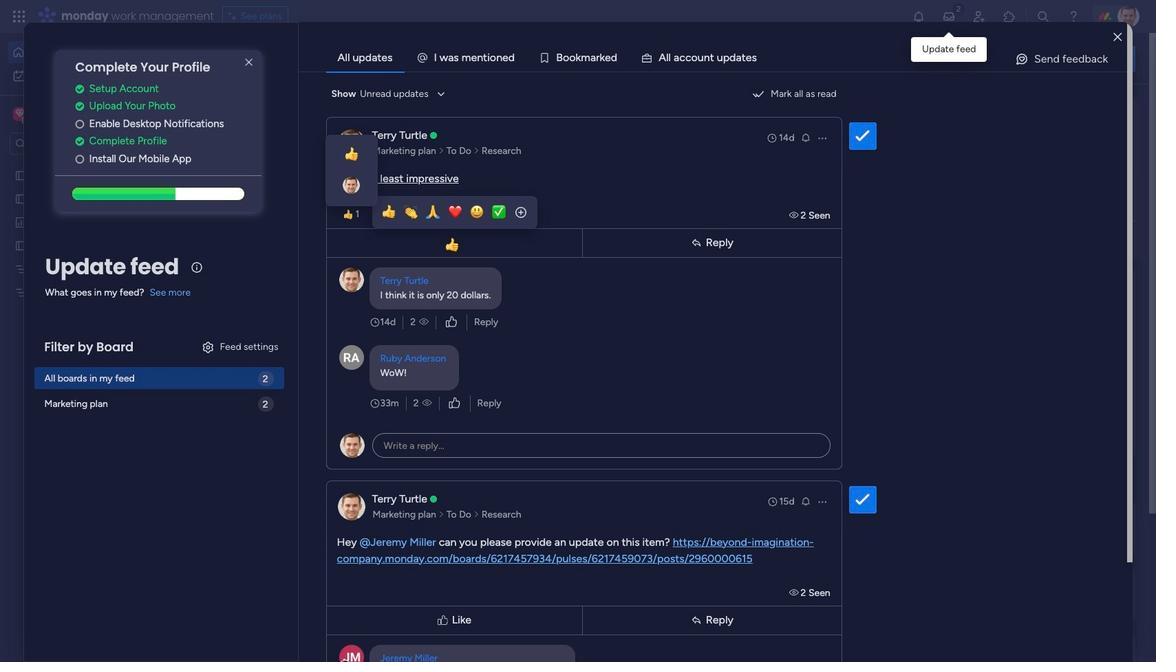 Task type: vqa. For each thing, say whether or not it's contained in the screenshot.
search box
no



Task type: locate. For each thing, give the bounding box(es) containing it.
option
[[8, 41, 167, 63], [8, 65, 167, 87], [0, 163, 176, 166]]

dapulse x slim image
[[241, 54, 257, 71]]

options image right reminder icon
[[817, 497, 828, 508]]

1 vertical spatial v2 seen image
[[419, 316, 429, 329]]

1 vertical spatial option
[[8, 65, 167, 87]]

select product image
[[12, 10, 26, 23]]

1 vertical spatial public board image
[[14, 192, 28, 205]]

slider arrow image
[[473, 144, 479, 158], [438, 508, 444, 522], [473, 508, 479, 522]]

v2 seen image
[[789, 210, 801, 221], [419, 316, 429, 329], [422, 397, 432, 411]]

slider arrow image for reminder image
[[473, 144, 479, 158]]

2 vertical spatial option
[[0, 163, 176, 166]]

0 vertical spatial public board image
[[14, 169, 28, 182]]

terry turtle image
[[1118, 6, 1140, 28]]

check circle image up workspace selection element
[[75, 84, 84, 94]]

v2 like image for v2 seen image to the middle
[[446, 315, 457, 330]]

give feedback image
[[1015, 52, 1029, 66]]

1 vertical spatial check circle image
[[75, 101, 84, 112]]

list box
[[0, 161, 176, 490]]

options image
[[817, 132, 828, 143], [817, 497, 828, 508]]

public board image
[[14, 169, 28, 182], [14, 192, 28, 205], [680, 251, 695, 266]]

2 options image from the top
[[817, 497, 828, 508]]

1 options image from the top
[[817, 132, 828, 143]]

slider arrow image for reminder icon
[[473, 508, 479, 522]]

v2 like image for the bottom v2 seen image
[[449, 396, 460, 411]]

1 vertical spatial v2 like image
[[449, 396, 460, 411]]

public dashboard image
[[14, 215, 28, 228]]

v2 like image
[[446, 315, 457, 330], [449, 396, 460, 411]]

workspace selection element
[[13, 106, 115, 124]]

tab
[[326, 44, 404, 72]]

invite members image
[[972, 10, 986, 23]]

check circle image
[[75, 84, 84, 94], [75, 101, 84, 112]]

0 horizontal spatial add to favorites image
[[408, 252, 422, 265]]

1 horizontal spatial add to favorites image
[[633, 252, 647, 265]]

2 vertical spatial public board image
[[680, 251, 695, 266]]

public board image
[[14, 239, 28, 252], [455, 251, 470, 266]]

add to favorites image
[[408, 252, 422, 265], [633, 252, 647, 265]]

0 vertical spatial v2 like image
[[446, 315, 457, 330]]

help image
[[1067, 10, 1081, 23]]

tab list
[[326, 44, 1128, 72]]

0 vertical spatial check circle image
[[75, 84, 84, 94]]

check circle image
[[75, 136, 84, 147]]

0 vertical spatial options image
[[817, 132, 828, 143]]

help center element
[[929, 568, 1136, 623]]

search everything image
[[1036, 10, 1050, 23]]

options image right reminder image
[[817, 132, 828, 143]]

workspace image
[[13, 107, 27, 122]]

check circle image up circle o image
[[75, 101, 84, 112]]

v2 seen image
[[789, 587, 801, 599]]

1 vertical spatial options image
[[817, 497, 828, 508]]

0 vertical spatial option
[[8, 41, 167, 63]]

dapulse x slim image
[[1115, 100, 1131, 116]]



Task type: describe. For each thing, give the bounding box(es) containing it.
1 add to favorites image from the left
[[408, 252, 422, 265]]

getting started element
[[929, 502, 1136, 557]]

templates image image
[[942, 277, 1123, 372]]

1 check circle image from the top
[[75, 84, 84, 94]]

quick search results list box
[[213, 129, 896, 480]]

reminder image
[[800, 132, 811, 143]]

public board image inside quick search results list box
[[680, 251, 695, 266]]

workspace image
[[15, 107, 25, 122]]

2 add to favorites image from the left
[[633, 252, 647, 265]]

see plans image
[[228, 9, 241, 24]]

remove from favorites image
[[408, 420, 422, 434]]

2 image
[[953, 1, 965, 16]]

2 check circle image from the top
[[75, 101, 84, 112]]

circle o image
[[75, 119, 84, 129]]

options image for reminder icon
[[817, 497, 828, 508]]

contact sales element
[[929, 634, 1136, 663]]

close recently visited image
[[213, 112, 229, 129]]

Search in workspace field
[[29, 136, 115, 152]]

reminder image
[[800, 496, 811, 507]]

2 vertical spatial v2 seen image
[[422, 397, 432, 411]]

update feed image
[[942, 10, 956, 23]]

slider arrow image
[[438, 144, 444, 158]]

monday marketplace image
[[1003, 10, 1017, 23]]

close image
[[1114, 32, 1122, 42]]

v2 bolt switch image
[[1048, 51, 1056, 66]]

0 horizontal spatial public board image
[[14, 239, 28, 252]]

0 vertical spatial v2 seen image
[[789, 210, 801, 221]]

2 element
[[351, 518, 368, 535]]

options image for reminder image
[[817, 132, 828, 143]]

v2 user feedback image
[[940, 51, 951, 67]]

circle o image
[[75, 154, 84, 164]]

notifications image
[[912, 10, 926, 23]]

1 horizontal spatial public board image
[[455, 251, 470, 266]]



